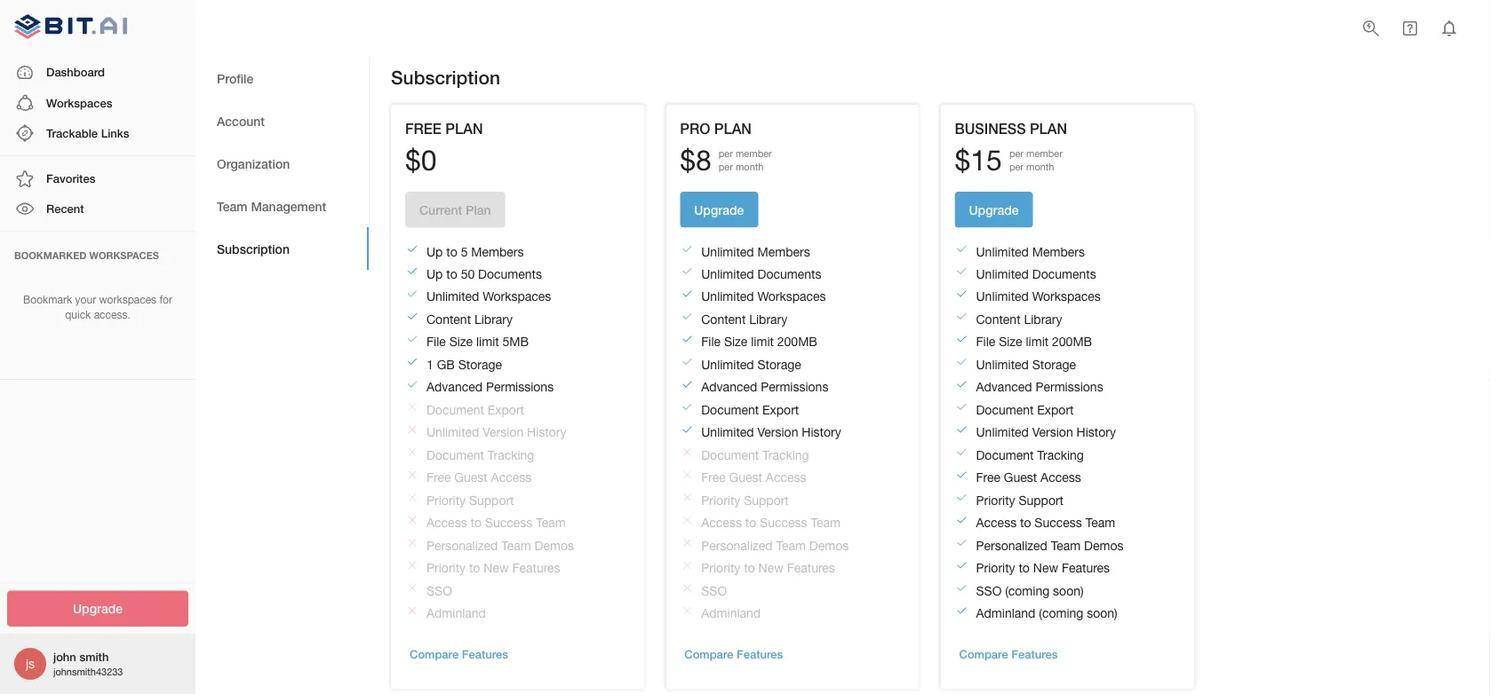 Task type: locate. For each thing, give the bounding box(es) containing it.
compare
[[410, 648, 459, 662], [684, 648, 733, 662], [959, 648, 1008, 662]]

priority to new features for $15
[[976, 561, 1110, 576]]

compare for $8
[[684, 648, 733, 662]]

version for $15
[[1032, 425, 1073, 440]]

3 file from the left
[[976, 335, 995, 349]]

1 horizontal spatial unlimited version history
[[701, 425, 841, 440]]

unlimited workspaces for $0
[[426, 289, 551, 304]]

0 horizontal spatial unlimited version history
[[426, 425, 566, 440]]

month right $15
[[1026, 161, 1054, 173]]

2 horizontal spatial free guest access
[[976, 471, 1081, 485]]

2 new from the left
[[758, 561, 783, 576]]

2 horizontal spatial compare features button
[[955, 641, 1062, 669]]

guest
[[454, 471, 488, 485], [729, 471, 762, 485], [1004, 471, 1037, 485]]

0 horizontal spatial documents
[[478, 267, 542, 281]]

0 horizontal spatial upgrade button
[[7, 591, 188, 627]]

adminland for $8
[[701, 607, 761, 621]]

1 horizontal spatial demos
[[809, 539, 849, 553]]

2 horizontal spatial export
[[1037, 403, 1074, 417]]

month inside "business plan $15 per member per month"
[[1026, 161, 1054, 173]]

2 horizontal spatial priority to new features
[[976, 561, 1110, 576]]

2 horizontal spatial compare features
[[959, 648, 1058, 662]]

up to 50 documents
[[426, 267, 542, 281]]

to
[[446, 244, 457, 259], [446, 267, 457, 281], [470, 516, 482, 531], [745, 516, 756, 531], [1020, 516, 1031, 531], [469, 561, 480, 576], [744, 561, 755, 576], [1019, 561, 1030, 576]]

2 horizontal spatial priority support
[[976, 493, 1064, 508]]

file for $8
[[701, 335, 721, 349]]

1 200mb from the left
[[777, 335, 817, 349]]

2 tracking from the left
[[762, 448, 809, 463]]

1 vertical spatial soon)
[[1087, 607, 1118, 621]]

file size limit 200mb for $15
[[976, 335, 1092, 349]]

soon) for adminland (coming soon)
[[1087, 607, 1118, 621]]

(coming for adminland
[[1039, 607, 1083, 621]]

1 horizontal spatial upgrade
[[694, 202, 744, 217]]

members
[[471, 244, 524, 259], [757, 244, 810, 259], [1032, 244, 1085, 259]]

200mb
[[777, 335, 817, 349], [1052, 335, 1092, 349]]

3 priority support from the left
[[976, 493, 1064, 508]]

subscription down team management
[[217, 241, 290, 256]]

3 library from the left
[[1024, 312, 1062, 327]]

1 horizontal spatial storage
[[757, 357, 801, 372]]

plan right free
[[445, 120, 483, 137]]

1 horizontal spatial unlimited workspaces
[[701, 289, 826, 304]]

1 horizontal spatial document export
[[701, 403, 799, 417]]

upgrade down $15
[[969, 202, 1019, 217]]

unlimited members
[[701, 244, 810, 259], [976, 244, 1085, 259]]

0 horizontal spatial limit
[[476, 335, 499, 349]]

3 limit from the left
[[1026, 335, 1049, 349]]

2 horizontal spatial success
[[1035, 516, 1082, 531]]

1 vertical spatial (coming
[[1039, 607, 1083, 621]]

compare features for $15
[[959, 648, 1058, 662]]

1 compare features from the left
[[410, 648, 508, 662]]

storage
[[458, 357, 502, 372], [757, 357, 801, 372], [1032, 357, 1076, 372]]

2 file size limit 200mb from the left
[[976, 335, 1092, 349]]

2 horizontal spatial advanced
[[976, 380, 1032, 395]]

1 horizontal spatial unlimited storage
[[976, 357, 1076, 372]]

success
[[485, 516, 532, 531], [760, 516, 807, 531], [1035, 516, 1082, 531]]

1 document export from the left
[[426, 403, 524, 417]]

priority to new features for $8
[[701, 561, 835, 576]]

3 plan from the left
[[1030, 120, 1067, 137]]

upgrade button for $15
[[955, 192, 1033, 228]]

export for $15
[[1037, 403, 1074, 417]]

1 up from the top
[[426, 244, 443, 259]]

subscription
[[391, 66, 500, 88], [217, 241, 290, 256]]

quick
[[65, 309, 91, 321]]

1 vertical spatial subscription
[[217, 241, 290, 256]]

new
[[484, 561, 509, 576], [758, 561, 783, 576], [1033, 561, 1058, 576]]

month
[[736, 161, 764, 173], [1026, 161, 1054, 173]]

1 compare from the left
[[410, 648, 459, 662]]

permissions
[[486, 380, 554, 395], [761, 380, 828, 395], [1035, 380, 1103, 395]]

(coming down sso (coming soon)
[[1039, 607, 1083, 621]]

2 plan from the left
[[714, 120, 752, 137]]

your
[[75, 294, 96, 306]]

2 horizontal spatial permissions
[[1035, 380, 1103, 395]]

$0
[[405, 143, 437, 177]]

1 horizontal spatial personalized team demos
[[701, 539, 849, 553]]

upgrade
[[694, 202, 744, 217], [969, 202, 1019, 217], [73, 602, 123, 617]]

1 horizontal spatial document tracking
[[701, 448, 809, 463]]

2 free from the left
[[701, 471, 726, 485]]

free
[[405, 120, 442, 137]]

advanced
[[426, 380, 482, 395], [701, 380, 757, 395], [976, 380, 1032, 395]]

1 horizontal spatial version
[[757, 425, 798, 440]]

0 horizontal spatial version
[[483, 425, 524, 440]]

1 horizontal spatial new
[[758, 561, 783, 576]]

2 horizontal spatial personalized
[[976, 539, 1047, 553]]

upgrade button
[[680, 192, 758, 228], [955, 192, 1033, 228], [7, 591, 188, 627]]

content library for $0
[[426, 312, 513, 327]]

up
[[426, 244, 443, 259], [426, 267, 443, 281]]

access to success team for $8
[[701, 516, 840, 531]]

3 export from the left
[[1037, 403, 1074, 417]]

workspaces
[[46, 96, 112, 110], [483, 289, 551, 304], [757, 289, 826, 304], [1032, 289, 1101, 304]]

0 vertical spatial soon)
[[1053, 584, 1084, 599]]

2 document export from the left
[[701, 403, 799, 417]]

1 access to success team from the left
[[426, 516, 566, 531]]

1 horizontal spatial upgrade button
[[680, 192, 758, 228]]

advanced permissions
[[426, 380, 554, 395], [701, 380, 828, 395], [976, 380, 1103, 395]]

2 horizontal spatial file
[[976, 335, 995, 349]]

1 success from the left
[[485, 516, 532, 531]]

0 horizontal spatial free
[[426, 471, 451, 485]]

tracking for $8
[[762, 448, 809, 463]]

1 vertical spatial up
[[426, 267, 443, 281]]

0 vertical spatial subscription
[[391, 66, 500, 88]]

3 version from the left
[[1032, 425, 1073, 440]]

2 horizontal spatial size
[[999, 335, 1022, 349]]

0 horizontal spatial soon)
[[1053, 584, 1084, 599]]

0 horizontal spatial document export
[[426, 403, 524, 417]]

profile
[[217, 71, 253, 86]]

1 plan from the left
[[445, 120, 483, 137]]

history for $15
[[1077, 425, 1116, 440]]

support
[[469, 493, 514, 508], [744, 493, 789, 508], [1019, 493, 1064, 508]]

tab list
[[195, 57, 369, 270]]

3 document tracking from the left
[[976, 448, 1084, 463]]

3 tracking from the left
[[1037, 448, 1084, 463]]

0 horizontal spatial subscription
[[217, 241, 290, 256]]

1 tracking from the left
[[488, 448, 534, 463]]

unlimited documents for $15
[[976, 267, 1096, 281]]

2 access to success team from the left
[[701, 516, 840, 531]]

0 horizontal spatial file
[[426, 335, 446, 349]]

advanced for $8
[[701, 380, 757, 395]]

2 up from the top
[[426, 267, 443, 281]]

1 horizontal spatial personalized
[[701, 539, 773, 553]]

limit for $15
[[1026, 335, 1049, 349]]

free guest access for $8
[[701, 471, 806, 485]]

content library
[[426, 312, 513, 327], [701, 312, 787, 327], [976, 312, 1062, 327]]

workspaces for $0
[[483, 289, 551, 304]]

personalized for $15
[[976, 539, 1047, 553]]

200mb for $8
[[777, 335, 817, 349]]

1 horizontal spatial size
[[724, 335, 748, 349]]

adminland for $0
[[426, 607, 486, 621]]

0 horizontal spatial personalized team demos
[[426, 539, 574, 553]]

file
[[426, 335, 446, 349], [701, 335, 721, 349], [976, 335, 995, 349]]

2 version from the left
[[757, 425, 798, 440]]

team
[[217, 199, 247, 213], [536, 516, 566, 531], [811, 516, 840, 531], [1085, 516, 1115, 531], [501, 539, 531, 553], [776, 539, 806, 553], [1051, 539, 1081, 553]]

unlimited version history
[[426, 425, 566, 440], [701, 425, 841, 440], [976, 425, 1116, 440]]

month for $8
[[736, 161, 764, 173]]

upgrade button down $15
[[955, 192, 1033, 228]]

3 demos from the left
[[1084, 539, 1123, 553]]

0 horizontal spatial sso
[[426, 584, 452, 599]]

member right $15
[[1026, 148, 1063, 159]]

workspaces button
[[0, 88, 195, 118]]

0 horizontal spatial demos
[[535, 539, 574, 553]]

2 success from the left
[[760, 516, 807, 531]]

library
[[474, 312, 513, 327], [749, 312, 787, 327], [1024, 312, 1062, 327]]

2 content library from the left
[[701, 312, 787, 327]]

3 compare from the left
[[959, 648, 1008, 662]]

1 horizontal spatial compare features button
[[680, 641, 787, 669]]

1 sso from the left
[[426, 584, 452, 599]]

1 guest from the left
[[454, 471, 488, 485]]

2 library from the left
[[749, 312, 787, 327]]

1 priority support from the left
[[426, 493, 514, 508]]

organization link
[[195, 142, 369, 185]]

0 horizontal spatial file size limit 200mb
[[701, 335, 817, 349]]

1 unlimited storage from the left
[[701, 357, 801, 372]]

0 horizontal spatial size
[[449, 335, 473, 349]]

2 horizontal spatial history
[[1077, 425, 1116, 440]]

export
[[488, 403, 524, 417], [762, 403, 799, 417], [1037, 403, 1074, 417]]

1 horizontal spatial access to success team
[[701, 516, 840, 531]]

sso for $8
[[701, 584, 727, 599]]

pro
[[680, 120, 710, 137]]

version
[[483, 425, 524, 440], [757, 425, 798, 440], [1032, 425, 1073, 440]]

member
[[736, 148, 772, 159], [1026, 148, 1063, 159]]

smith
[[79, 651, 109, 664]]

1 horizontal spatial support
[[744, 493, 789, 508]]

1 horizontal spatial unlimited members
[[976, 244, 1085, 259]]

upgrade button down $8
[[680, 192, 758, 228]]

storage for $15
[[1032, 357, 1076, 372]]

2 horizontal spatial free
[[976, 471, 1000, 485]]

1 horizontal spatial plan
[[714, 120, 752, 137]]

0 horizontal spatial member
[[736, 148, 772, 159]]

3 free from the left
[[976, 471, 1000, 485]]

1 adminland from the left
[[426, 607, 486, 621]]

1 horizontal spatial 200mb
[[1052, 335, 1092, 349]]

3 advanced from the left
[[976, 380, 1032, 395]]

0 horizontal spatial advanced permissions
[[426, 380, 554, 395]]

2 horizontal spatial limit
[[1026, 335, 1049, 349]]

bookmark your workspaces for quick access.
[[23, 294, 172, 321]]

1 horizontal spatial content
[[701, 312, 746, 327]]

up left 50
[[426, 267, 443, 281]]

features
[[512, 561, 560, 576], [787, 561, 835, 576], [1062, 561, 1110, 576], [462, 648, 508, 662], [737, 648, 783, 662], [1011, 648, 1058, 662]]

advanced permissions for $0
[[426, 380, 554, 395]]

2 documents from the left
[[757, 267, 821, 281]]

3 permissions from the left
[[1035, 380, 1103, 395]]

subscription up free
[[391, 66, 500, 88]]

content for $15
[[976, 312, 1021, 327]]

month inside pro plan $8 per member per month
[[736, 161, 764, 173]]

free
[[426, 471, 451, 485], [701, 471, 726, 485], [976, 471, 1000, 485]]

2 horizontal spatial document export
[[976, 403, 1074, 417]]

size for $8
[[724, 335, 748, 349]]

up for up to 50 documents
[[426, 267, 443, 281]]

3 success from the left
[[1035, 516, 1082, 531]]

john smith johnsmith43233
[[53, 651, 123, 678]]

1 horizontal spatial file size limit 200mb
[[976, 335, 1092, 349]]

2 member from the left
[[1026, 148, 1063, 159]]

access
[[491, 471, 532, 485], [766, 471, 806, 485], [1041, 471, 1081, 485], [426, 516, 467, 531], [701, 516, 742, 531], [976, 516, 1017, 531]]

advanced permissions for $8
[[701, 380, 828, 395]]

1 horizontal spatial file
[[701, 335, 721, 349]]

2 horizontal spatial sso
[[976, 584, 1002, 599]]

up for up to 5 members
[[426, 244, 443, 259]]

1 library from the left
[[474, 312, 513, 327]]

3 personalized from the left
[[976, 539, 1047, 553]]

free plan $0
[[405, 120, 483, 177]]

2 personalized from the left
[[701, 539, 773, 553]]

document export
[[426, 403, 524, 417], [701, 403, 799, 417], [976, 403, 1074, 417]]

sso
[[426, 584, 452, 599], [701, 584, 727, 599], [976, 584, 1002, 599]]

0 horizontal spatial content library
[[426, 312, 513, 327]]

3 new from the left
[[1033, 561, 1058, 576]]

dashboard
[[46, 65, 105, 79]]

3 priority to new features from the left
[[976, 561, 1110, 576]]

member inside pro plan $8 per member per month
[[736, 148, 772, 159]]

plan for $0
[[445, 120, 483, 137]]

1 horizontal spatial library
[[749, 312, 787, 327]]

1 horizontal spatial sso
[[701, 584, 727, 599]]

3 unlimited version history from the left
[[976, 425, 1116, 440]]

priority to new features
[[426, 561, 560, 576], [701, 561, 835, 576], [976, 561, 1110, 576]]

0 vertical spatial up
[[426, 244, 443, 259]]

0 horizontal spatial 200mb
[[777, 335, 817, 349]]

1 advanced from the left
[[426, 380, 482, 395]]

history for $8
[[802, 425, 841, 440]]

3 members from the left
[[1032, 244, 1085, 259]]

month right $8
[[736, 161, 764, 173]]

1 month from the left
[[736, 161, 764, 173]]

(coming up adminland (coming soon)
[[1005, 584, 1050, 599]]

0 horizontal spatial library
[[474, 312, 513, 327]]

2 horizontal spatial new
[[1033, 561, 1058, 576]]

0 horizontal spatial advanced
[[426, 380, 482, 395]]

2 horizontal spatial content
[[976, 312, 1021, 327]]

1 horizontal spatial adminland
[[701, 607, 761, 621]]

profile link
[[195, 57, 369, 100]]

organization
[[217, 156, 290, 171]]

3 personalized team demos from the left
[[976, 539, 1123, 553]]

1 unlimited documents from the left
[[701, 267, 821, 281]]

0 horizontal spatial free guest access
[[426, 471, 532, 485]]

2 horizontal spatial compare
[[959, 648, 1008, 662]]

document tracking
[[426, 448, 534, 463], [701, 448, 809, 463], [976, 448, 1084, 463]]

1 horizontal spatial documents
[[757, 267, 821, 281]]

2 month from the left
[[1026, 161, 1054, 173]]

plan inside "business plan $15 per member per month"
[[1030, 120, 1067, 137]]

document tracking for $8
[[701, 448, 809, 463]]

2 storage from the left
[[757, 357, 801, 372]]

0 horizontal spatial export
[[488, 403, 524, 417]]

tracking
[[488, 448, 534, 463], [762, 448, 809, 463], [1037, 448, 1084, 463]]

2 compare features from the left
[[684, 648, 783, 662]]

2 horizontal spatial content library
[[976, 312, 1062, 327]]

3 compare features button from the left
[[955, 641, 1062, 669]]

3 unlimited workspaces from the left
[[976, 289, 1101, 304]]

gb
[[437, 357, 455, 372]]

1 gb storage
[[426, 357, 502, 372]]

2 unlimited members from the left
[[976, 244, 1085, 259]]

trackable links
[[46, 126, 129, 140]]

soon)
[[1053, 584, 1084, 599], [1087, 607, 1118, 621]]

1 horizontal spatial history
[[802, 425, 841, 440]]

priority support for $8
[[701, 493, 789, 508]]

document
[[426, 403, 484, 417], [701, 403, 759, 417], [976, 403, 1034, 417], [426, 448, 484, 463], [701, 448, 759, 463], [976, 448, 1034, 463]]

dashboard button
[[0, 57, 195, 88]]

upgrade for $15
[[969, 202, 1019, 217]]

2 horizontal spatial documents
[[1032, 267, 1096, 281]]

2 compare from the left
[[684, 648, 733, 662]]

history
[[527, 425, 566, 440], [802, 425, 841, 440], [1077, 425, 1116, 440]]

unlimited
[[701, 244, 754, 259], [976, 244, 1029, 259], [701, 267, 754, 281], [976, 267, 1029, 281], [426, 289, 479, 304], [701, 289, 754, 304], [976, 289, 1029, 304], [701, 357, 754, 372], [976, 357, 1029, 372], [426, 425, 479, 440], [701, 425, 754, 440], [976, 425, 1029, 440]]

1 support from the left
[[469, 493, 514, 508]]

1 file from the left
[[426, 335, 446, 349]]

plan inside pro plan $8 per member per month
[[714, 120, 752, 137]]

1 permissions from the left
[[486, 380, 554, 395]]

3 guest from the left
[[1004, 471, 1037, 485]]

1 content from the left
[[426, 312, 471, 327]]

2 horizontal spatial unlimited version history
[[976, 425, 1116, 440]]

1 unlimited members from the left
[[701, 244, 810, 259]]

1 free guest access from the left
[[426, 471, 532, 485]]

2 horizontal spatial library
[[1024, 312, 1062, 327]]

1 horizontal spatial tracking
[[762, 448, 809, 463]]

2 export from the left
[[762, 403, 799, 417]]

2 sso from the left
[[701, 584, 727, 599]]

unlimited workspaces for $8
[[701, 289, 826, 304]]

plan right business
[[1030, 120, 1067, 137]]

1 free from the left
[[426, 471, 451, 485]]

1 members from the left
[[471, 244, 524, 259]]

1 horizontal spatial member
[[1026, 148, 1063, 159]]

1 horizontal spatial priority support
[[701, 493, 789, 508]]

bookmarked workspaces
[[14, 250, 159, 261]]

0 horizontal spatial adminland
[[426, 607, 486, 621]]

2 guest from the left
[[729, 471, 762, 485]]

plan inside the free plan $0
[[445, 120, 483, 137]]

limit
[[476, 335, 499, 349], [751, 335, 774, 349], [1026, 335, 1049, 349]]

0 horizontal spatial priority to new features
[[426, 561, 560, 576]]

unlimited storage
[[701, 357, 801, 372], [976, 357, 1076, 372]]

2 history from the left
[[802, 425, 841, 440]]

1 horizontal spatial permissions
[[761, 380, 828, 395]]

content
[[426, 312, 471, 327], [701, 312, 746, 327], [976, 312, 1021, 327]]

1 horizontal spatial success
[[760, 516, 807, 531]]

limit for $8
[[751, 335, 774, 349]]

1 horizontal spatial unlimited documents
[[976, 267, 1096, 281]]

advanced permissions for $15
[[976, 380, 1103, 395]]

file size limit 200mb
[[701, 335, 817, 349], [976, 335, 1092, 349]]

2 personalized team demos from the left
[[701, 539, 849, 553]]

1 storage from the left
[[458, 357, 502, 372]]

content for $0
[[426, 312, 471, 327]]

1 documents from the left
[[478, 267, 542, 281]]

0 horizontal spatial upgrade
[[73, 602, 123, 617]]

3 advanced permissions from the left
[[976, 380, 1103, 395]]

member inside "business plan $15 per member per month"
[[1026, 148, 1063, 159]]

plan
[[445, 120, 483, 137], [714, 120, 752, 137], [1030, 120, 1067, 137]]

2 adminland from the left
[[701, 607, 761, 621]]

workspaces for $15
[[1032, 289, 1101, 304]]

0 vertical spatial (coming
[[1005, 584, 1050, 599]]

2 priority support from the left
[[701, 493, 789, 508]]

2 content from the left
[[701, 312, 746, 327]]

upgrade up smith
[[73, 602, 123, 617]]

2 unlimited storage from the left
[[976, 357, 1076, 372]]

2 limit from the left
[[751, 335, 774, 349]]

plan right pro
[[714, 120, 752, 137]]

business plan $15 per member per month
[[955, 120, 1067, 177]]

0 horizontal spatial personalized
[[426, 539, 498, 553]]

2 horizontal spatial storage
[[1032, 357, 1076, 372]]

upgrade button up smith
[[7, 591, 188, 627]]

per
[[719, 148, 733, 159], [1009, 148, 1024, 159], [719, 161, 733, 173], [1009, 161, 1024, 173]]

bookmark
[[23, 294, 72, 306]]

(coming
[[1005, 584, 1050, 599], [1039, 607, 1083, 621]]

member right $8
[[736, 148, 772, 159]]

1 size from the left
[[449, 335, 473, 349]]

1 member from the left
[[736, 148, 772, 159]]

up left 5 in the left of the page
[[426, 244, 443, 259]]

documents
[[478, 267, 542, 281], [757, 267, 821, 281], [1032, 267, 1096, 281]]

file size limit 200mb for $8
[[701, 335, 817, 349]]

200mb for $15
[[1052, 335, 1092, 349]]

2 advanced from the left
[[701, 380, 757, 395]]

personalized for $8
[[701, 539, 773, 553]]

2 members from the left
[[757, 244, 810, 259]]

up to 5 members
[[426, 244, 524, 259]]

3 history from the left
[[1077, 425, 1116, 440]]

demos for $15
[[1084, 539, 1123, 553]]

plan for $8
[[714, 120, 752, 137]]

export for $8
[[762, 403, 799, 417]]

unlimited workspaces
[[426, 289, 551, 304], [701, 289, 826, 304], [976, 289, 1101, 304]]

3 storage from the left
[[1032, 357, 1076, 372]]

2 unlimited documents from the left
[[976, 267, 1096, 281]]

3 content library from the left
[[976, 312, 1062, 327]]

2 horizontal spatial advanced permissions
[[976, 380, 1103, 395]]

unlimited storage for $15
[[976, 357, 1076, 372]]

team inside tab list
[[217, 199, 247, 213]]

0 horizontal spatial support
[[469, 493, 514, 508]]

2 file from the left
[[701, 335, 721, 349]]

free for $0
[[426, 471, 451, 485]]

0 horizontal spatial document tracking
[[426, 448, 534, 463]]

compare features for $8
[[684, 648, 783, 662]]

priority support
[[426, 493, 514, 508], [701, 493, 789, 508], [976, 493, 1064, 508]]

3 documents from the left
[[1032, 267, 1096, 281]]

2 horizontal spatial plan
[[1030, 120, 1067, 137]]

demos
[[535, 539, 574, 553], [809, 539, 849, 553], [1084, 539, 1123, 553]]

0 horizontal spatial content
[[426, 312, 471, 327]]

members for $8
[[757, 244, 810, 259]]

adminland
[[426, 607, 486, 621], [701, 607, 761, 621], [976, 607, 1036, 621]]

upgrade down $8
[[694, 202, 744, 217]]

2 advanced permissions from the left
[[701, 380, 828, 395]]

unlimited storage for $8
[[701, 357, 801, 372]]

success for $15
[[1035, 516, 1082, 531]]

2 horizontal spatial document tracking
[[976, 448, 1084, 463]]



Task type: describe. For each thing, give the bounding box(es) containing it.
free for $15
[[976, 471, 1000, 485]]

workspaces inside button
[[46, 96, 112, 110]]

permissions for $8
[[761, 380, 828, 395]]

upgrade for $8
[[694, 202, 744, 217]]

personalized team demos for $15
[[976, 539, 1123, 553]]

1 horizontal spatial subscription
[[391, 66, 500, 88]]

month for $15
[[1026, 161, 1054, 173]]

adminland (coming soon)
[[976, 607, 1118, 621]]

upgrade button for $8
[[680, 192, 758, 228]]

document export for $0
[[426, 403, 524, 417]]

workspaces
[[99, 294, 156, 306]]

account
[[217, 114, 265, 128]]

file size limit 5mb
[[426, 335, 529, 349]]

1 personalized team demos from the left
[[426, 539, 574, 553]]

3 adminland from the left
[[976, 607, 1036, 621]]

new for $8
[[758, 561, 783, 576]]

demos for $8
[[809, 539, 849, 553]]

subscription inside tab list
[[217, 241, 290, 256]]

unlimited members for $8
[[701, 244, 810, 259]]

compare features button for $15
[[955, 641, 1062, 669]]

advanced for $0
[[426, 380, 482, 395]]

version for $8
[[757, 425, 798, 440]]

sso (coming soon)
[[976, 584, 1084, 599]]

subscription link
[[195, 227, 369, 270]]

support for $15
[[1019, 493, 1064, 508]]

access to success team for $15
[[976, 516, 1115, 531]]

content library for $8
[[701, 312, 787, 327]]

(coming for sso
[[1005, 584, 1050, 599]]

library for $0
[[474, 312, 513, 327]]

content for $8
[[701, 312, 746, 327]]

business
[[955, 120, 1026, 137]]

trackable
[[46, 126, 98, 140]]

5
[[461, 244, 468, 259]]

unlimited version history for $15
[[976, 425, 1116, 440]]

1 new from the left
[[484, 561, 509, 576]]

1 history from the left
[[527, 425, 566, 440]]

1 demos from the left
[[535, 539, 574, 553]]

document export for $8
[[701, 403, 799, 417]]

1 personalized from the left
[[426, 539, 498, 553]]

1 compare features button from the left
[[405, 641, 513, 669]]

permissions for $15
[[1035, 380, 1103, 395]]

compare for $15
[[959, 648, 1008, 662]]

soon) for sso (coming soon)
[[1053, 584, 1084, 599]]

for
[[159, 294, 172, 306]]

1
[[426, 357, 433, 372]]

account link
[[195, 100, 369, 142]]

$8
[[680, 143, 712, 177]]

links
[[101, 126, 129, 140]]

pro plan $8 per member per month
[[680, 120, 772, 177]]

storage for $8
[[757, 357, 801, 372]]

size for $15
[[999, 335, 1022, 349]]

tab list containing profile
[[195, 57, 369, 270]]

unlimited members for $15
[[976, 244, 1085, 259]]

$15
[[955, 143, 1002, 177]]

3 sso from the left
[[976, 584, 1002, 599]]

50
[[461, 267, 475, 281]]

documents for $15
[[1032, 267, 1096, 281]]

unlimited documents for $8
[[701, 267, 821, 281]]

unlimited workspaces for $15
[[976, 289, 1101, 304]]

document export for $15
[[976, 403, 1074, 417]]

favorites
[[46, 172, 95, 185]]

documents for $8
[[757, 267, 821, 281]]

recent
[[46, 202, 84, 216]]

management
[[251, 199, 326, 213]]

content library for $15
[[976, 312, 1062, 327]]

sso for $0
[[426, 584, 452, 599]]

document tracking for $15
[[976, 448, 1084, 463]]

recent button
[[0, 194, 195, 224]]

compare features button for $8
[[680, 641, 787, 669]]

members for $15
[[1032, 244, 1085, 259]]

advanced for $15
[[976, 380, 1032, 395]]

1 document tracking from the left
[[426, 448, 534, 463]]

johnsmith43233
[[53, 667, 123, 678]]

file for $0
[[426, 335, 446, 349]]

member for $15
[[1026, 148, 1063, 159]]

tracking for $15
[[1037, 448, 1084, 463]]

free guest access for $15
[[976, 471, 1081, 485]]

team management link
[[195, 185, 369, 227]]

library for $8
[[749, 312, 787, 327]]

trackable links button
[[0, 118, 195, 149]]

1 unlimited version history from the left
[[426, 425, 566, 440]]

file for $15
[[976, 335, 995, 349]]

support for $8
[[744, 493, 789, 508]]

john
[[53, 651, 76, 664]]

guest for $8
[[729, 471, 762, 485]]

plan for $15
[[1030, 120, 1067, 137]]

bookmarked
[[14, 250, 87, 261]]

personalized team demos for $8
[[701, 539, 849, 553]]

guest for $15
[[1004, 471, 1037, 485]]

1 version from the left
[[483, 425, 524, 440]]

member for $8
[[736, 148, 772, 159]]

success for $8
[[760, 516, 807, 531]]

access.
[[94, 309, 130, 321]]

workspaces for $8
[[757, 289, 826, 304]]

workspaces
[[89, 250, 159, 261]]

limit for $0
[[476, 335, 499, 349]]

new for $15
[[1033, 561, 1058, 576]]

favorites button
[[0, 164, 195, 194]]

js
[[26, 657, 35, 672]]

unlimited version history for $8
[[701, 425, 841, 440]]

priority support for $15
[[976, 493, 1064, 508]]

library for $15
[[1024, 312, 1062, 327]]

team management
[[217, 199, 326, 213]]

1 export from the left
[[488, 403, 524, 417]]

size for $0
[[449, 335, 473, 349]]

free for $8
[[701, 471, 726, 485]]

1 priority to new features from the left
[[426, 561, 560, 576]]

5mb
[[502, 335, 529, 349]]



Task type: vqa. For each thing, say whether or not it's contained in the screenshot.
the & in Comment Only Can read & comment
no



